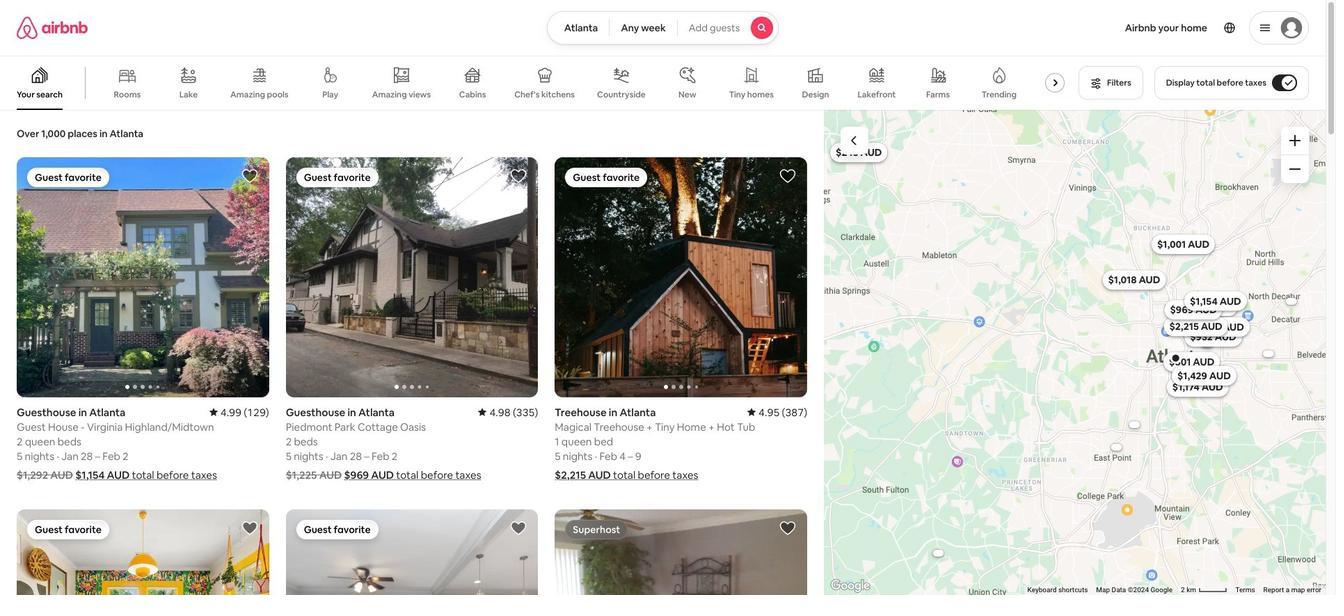 Task type: vqa. For each thing, say whether or not it's contained in the screenshot.
'google map
showing 30 stays.' region
yes



Task type: describe. For each thing, give the bounding box(es) containing it.
add to wishlist: guesthouse in atlanta image for 4.99 out of 5 average rating,  129 reviews image
[[241, 168, 258, 184]]

4.95 out of 5 average rating,  387 reviews image
[[748, 405, 807, 419]]

add to wishlist: bungalow in atlanta image
[[510, 520, 527, 536]]

4.99 out of 5 average rating,  129 reviews image
[[209, 405, 269, 419]]

add to wishlist: guesthouse in atlanta image for 4.98 out of 5 average rating,  335 reviews image
[[510, 168, 527, 184]]

add to wishlist: home in atlanta image
[[241, 520, 258, 536]]

zoom out image
[[1290, 164, 1301, 175]]

the location you searched image
[[1170, 352, 1181, 363]]



Task type: locate. For each thing, give the bounding box(es) containing it.
1 horizontal spatial add to wishlist: guesthouse in atlanta image
[[510, 168, 527, 184]]

add to wishlist: treehouse in atlanta image
[[779, 168, 796, 184]]

zoom in image
[[1290, 135, 1301, 146]]

profile element
[[796, 0, 1309, 56]]

add to wishlist: room in powder springs image
[[779, 520, 796, 536]]

google image
[[827, 577, 873, 595]]

1 add to wishlist: guesthouse in atlanta image from the left
[[241, 168, 258, 184]]

group
[[0, 56, 1080, 110], [17, 157, 269, 397], [286, 157, 538, 397], [555, 157, 807, 397], [17, 509, 269, 595], [286, 509, 538, 595], [555, 509, 807, 595]]

None search field
[[547, 11, 779, 45]]

add to wishlist: guesthouse in atlanta image
[[241, 168, 258, 184], [510, 168, 527, 184]]

4.98 out of 5 average rating,  335 reviews image
[[478, 405, 538, 419]]

2 add to wishlist: guesthouse in atlanta image from the left
[[510, 168, 527, 184]]

0 horizontal spatial add to wishlist: guesthouse in atlanta image
[[241, 168, 258, 184]]

google map
showing 30 stays. region
[[824, 104, 1326, 595]]



